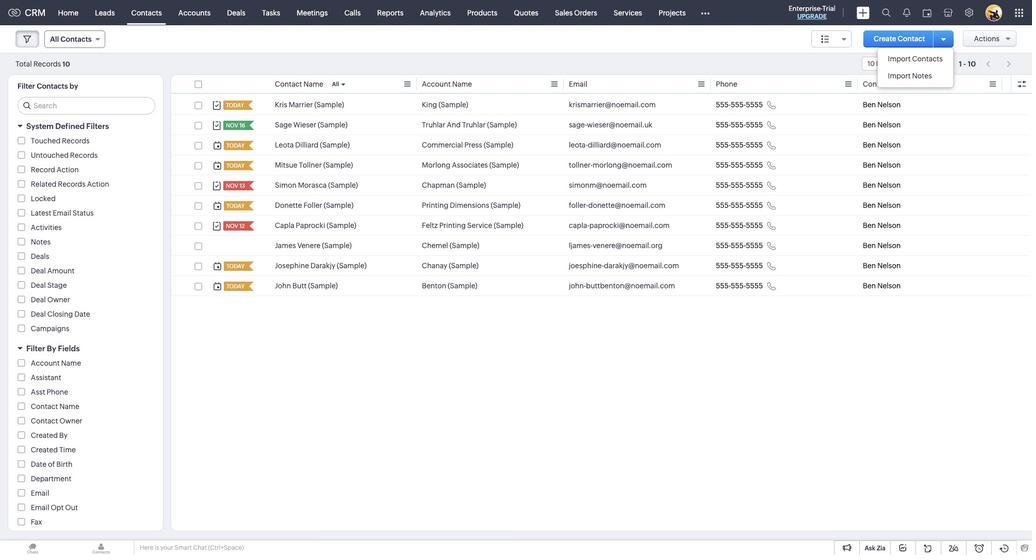 Task type: locate. For each thing, give the bounding box(es) containing it.
5555 for darakjy@noemail.com
[[746, 262, 763, 270]]

opt
[[51, 504, 64, 512]]

7 555-555-5555 from the top
[[716, 221, 763, 230]]

4 ben nelson from the top
[[863, 161, 901, 169]]

account name down filter by fields
[[31, 359, 81, 367]]

email
[[569, 80, 588, 88], [53, 209, 71, 217], [31, 489, 49, 498], [31, 504, 49, 512]]

deal down deal stage
[[31, 296, 46, 304]]

today down nov 13
[[227, 203, 245, 209]]

ben for morlong@noemail.com
[[863, 161, 877, 169]]

today link for josephine
[[224, 262, 246, 271]]

6 555-555-5555 from the top
[[716, 201, 763, 210]]

10 right -
[[968, 60, 977, 68]]

row group containing kris marrier (sample)
[[171, 95, 1030, 296]]

time
[[59, 446, 76, 454]]

john-
[[569, 282, 586, 290]]

ben nelson for donette@noemail.com
[[863, 201, 901, 210]]

10 ben from the top
[[863, 282, 877, 290]]

calendar image
[[923, 9, 932, 17]]

deal up campaigns
[[31, 310, 46, 318]]

contact down 10 records per page
[[863, 80, 891, 88]]

owner up the closing
[[47, 296, 70, 304]]

10 down create
[[868, 60, 875, 68]]

deal stage
[[31, 281, 67, 290]]

by left fields
[[47, 344, 56, 353]]

owner
[[892, 80, 915, 88], [47, 296, 70, 304], [60, 417, 82, 425]]

navigation
[[982, 56, 1017, 71]]

leota
[[275, 141, 294, 149]]

account up king
[[422, 80, 451, 88]]

contact owner down 10 records per page
[[863, 80, 915, 88]]

date
[[74, 310, 90, 318], [31, 460, 47, 469]]

james venere (sample)
[[275, 242, 352, 250]]

import inside import contacts link
[[889, 55, 911, 63]]

ben nelson for paprocki@noemail.com
[[863, 221, 901, 230]]

contact up created by at left bottom
[[31, 417, 58, 425]]

1 horizontal spatial contact name
[[275, 80, 324, 88]]

deal for deal amount
[[31, 267, 46, 275]]

press
[[465, 141, 482, 149]]

3 nelson from the top
[[878, 141, 901, 149]]

6 ben nelson from the top
[[863, 201, 901, 210]]

None field
[[812, 30, 852, 47]]

1 horizontal spatial notes
[[913, 72, 933, 80]]

nov left 12
[[226, 223, 238, 229]]

deal for deal closing date
[[31, 310, 46, 318]]

3 deal from the top
[[31, 296, 46, 304]]

ben nelson
[[863, 101, 901, 109], [863, 121, 901, 129], [863, 141, 901, 149], [863, 161, 901, 169], [863, 181, 901, 189], [863, 201, 901, 210], [863, 221, 901, 230], [863, 242, 901, 250], [863, 262, 901, 270], [863, 282, 901, 290]]

1 nelson from the top
[[878, 101, 901, 109]]

deals up the deal amount on the left top of the page
[[31, 252, 49, 261]]

records for related
[[58, 180, 86, 188]]

555-555-5555 for darakjy@noemail.com
[[716, 262, 763, 270]]

1 vertical spatial all
[[332, 81, 339, 87]]

6 ben from the top
[[863, 201, 877, 210]]

1 vertical spatial deals
[[31, 252, 49, 261]]

deal up deal stage
[[31, 267, 46, 275]]

3 nov from the top
[[226, 223, 238, 229]]

0 vertical spatial deals
[[227, 9, 246, 17]]

0 vertical spatial notes
[[913, 72, 933, 80]]

today link left john
[[224, 282, 246, 291]]

2 nov from the top
[[226, 183, 238, 189]]

owner up created by at left bottom
[[60, 417, 82, 425]]

email right latest
[[53, 209, 71, 217]]

today link down nov 13 link
[[224, 201, 246, 211]]

today up nov 13
[[227, 163, 245, 169]]

5555 for venere@noemail.org
[[746, 242, 763, 250]]

ben nelson for wieser@noemail.uk
[[863, 121, 901, 129]]

sales
[[555, 9, 573, 17]]

0 vertical spatial import
[[889, 55, 911, 63]]

deals left tasks
[[227, 9, 246, 17]]

2 truhlar from the left
[[462, 121, 486, 129]]

filter down total
[[18, 82, 35, 90]]

by for filter
[[47, 344, 56, 353]]

9 ben nelson from the top
[[863, 262, 901, 270]]

records inside field
[[877, 60, 902, 68]]

3 ben from the top
[[863, 141, 877, 149]]

today up nov 16 link
[[226, 102, 244, 108]]

1 deal from the top
[[31, 267, 46, 275]]

by up time
[[59, 431, 68, 440]]

3 5555 from the top
[[746, 141, 763, 149]]

printing up chemel (sample) link
[[440, 221, 466, 230]]

2 deal from the top
[[31, 281, 46, 290]]

555-555-5555 for dilliard@noemail.com
[[716, 141, 763, 149]]

all up kris marrier (sample) link
[[332, 81, 339, 87]]

0 vertical spatial by
[[47, 344, 56, 353]]

7 ben from the top
[[863, 221, 877, 230]]

wieser
[[294, 121, 317, 129]]

action
[[57, 166, 79, 174], [87, 180, 109, 188]]

records left per
[[877, 60, 902, 68]]

ben for wieser@noemail.uk
[[863, 121, 877, 129]]

contact
[[898, 35, 926, 43], [275, 80, 302, 88], [863, 80, 891, 88], [31, 403, 58, 411], [31, 417, 58, 425]]

nelson for buttbenton@noemail.com
[[878, 282, 901, 290]]

1 horizontal spatial all
[[332, 81, 339, 87]]

john-buttbenton@noemail.com link
[[569, 281, 675, 291]]

4 ben from the top
[[863, 161, 877, 169]]

(sample) right tollner in the top of the page
[[323, 161, 353, 169]]

0 vertical spatial account
[[422, 80, 451, 88]]

1 import from the top
[[889, 55, 911, 63]]

mitsue tollner (sample) link
[[275, 160, 353, 170]]

(sample) up the 'commercial press (sample)' link
[[487, 121, 517, 129]]

9 nelson from the top
[[878, 262, 901, 270]]

simon morasca (sample) link
[[275, 180, 358, 190]]

2 vertical spatial nov
[[226, 223, 238, 229]]

All Contacts field
[[44, 30, 105, 48]]

today link down nov 16 link
[[224, 141, 246, 150]]

account
[[422, 80, 451, 88], [31, 359, 60, 367]]

9 ben from the top
[[863, 262, 877, 270]]

records for 10
[[877, 60, 902, 68]]

date left the of
[[31, 460, 47, 469]]

1 nov from the top
[[226, 122, 238, 129]]

10 up by
[[62, 60, 70, 68]]

ben nelson for morlong@noemail.com
[[863, 161, 901, 169]]

contact inside 'button'
[[898, 35, 926, 43]]

leota dilliard (sample) link
[[275, 140, 350, 150]]

contacts for filter contacts by
[[37, 82, 68, 90]]

ask zia
[[865, 545, 886, 552]]

touched
[[31, 137, 61, 145]]

signals element
[[898, 0, 917, 25]]

5 ben nelson from the top
[[863, 181, 901, 189]]

dimensions
[[450, 201, 490, 210]]

0 vertical spatial all
[[50, 35, 59, 43]]

notes
[[913, 72, 933, 80], [31, 238, 51, 246]]

0 horizontal spatial contact name
[[31, 403, 79, 411]]

10 for total records 10
[[62, 60, 70, 68]]

related
[[31, 180, 56, 188]]

filter by fields button
[[8, 340, 163, 358]]

10 inside total records 10
[[62, 60, 70, 68]]

2 nelson from the top
[[878, 121, 901, 129]]

john
[[275, 282, 291, 290]]

all for all contacts
[[50, 35, 59, 43]]

1 horizontal spatial action
[[87, 180, 109, 188]]

action up status
[[87, 180, 109, 188]]

5 5555 from the top
[[746, 181, 763, 189]]

ben for darakjy@noemail.com
[[863, 262, 877, 270]]

today link up nov 13 link
[[224, 161, 246, 170]]

today link up nov 16 link
[[223, 101, 245, 110]]

5555
[[746, 101, 763, 109], [746, 121, 763, 129], [746, 141, 763, 149], [746, 161, 763, 169], [746, 181, 763, 189], [746, 201, 763, 210], [746, 221, 763, 230], [746, 242, 763, 250], [746, 262, 763, 270], [746, 282, 763, 290]]

account up assistant
[[31, 359, 60, 367]]

created for created by
[[31, 431, 58, 440]]

9 555-555-5555 from the top
[[716, 262, 763, 270]]

john-buttbenton@noemail.com
[[569, 282, 675, 290]]

record action
[[31, 166, 79, 174]]

john butt (sample)
[[275, 282, 338, 290]]

8 nelson from the top
[[878, 242, 901, 250]]

1 horizontal spatial by
[[59, 431, 68, 440]]

contacts link
[[123, 0, 170, 25]]

deals
[[227, 9, 246, 17], [31, 252, 49, 261]]

records for touched
[[62, 137, 90, 145]]

profile image
[[986, 4, 1003, 21]]

contacts for all contacts
[[61, 35, 92, 43]]

crm
[[25, 7, 46, 18]]

10 nelson from the top
[[878, 282, 901, 290]]

notes down the "activities"
[[31, 238, 51, 246]]

2 created from the top
[[31, 446, 58, 454]]

create contact button
[[864, 30, 936, 47]]

deal left stage
[[31, 281, 46, 290]]

contacts down home link
[[61, 35, 92, 43]]

0 horizontal spatial account name
[[31, 359, 81, 367]]

tollner-morlong@noemail.com
[[569, 161, 673, 169]]

ben for buttbenton@noemail.com
[[863, 282, 877, 290]]

contact up import contacts
[[898, 35, 926, 43]]

ben nelson for buttbenton@noemail.com
[[863, 282, 901, 290]]

records for total
[[33, 60, 61, 68]]

1 vertical spatial by
[[59, 431, 68, 440]]

actions
[[975, 35, 1000, 43]]

krismarrier@noemail.com link
[[569, 100, 656, 110]]

(sample) down 'darakjy'
[[308, 282, 338, 290]]

contact owner up created by at left bottom
[[31, 417, 82, 425]]

today left john
[[227, 283, 245, 290]]

sage wieser (sample) link
[[275, 120, 348, 130]]

10 555-555-5555 from the top
[[716, 282, 763, 290]]

owner down 10 records per page field
[[892, 80, 915, 88]]

ben for donette@noemail.com
[[863, 201, 877, 210]]

1 ben from the top
[[863, 101, 877, 109]]

5555 for dilliard@noemail.com
[[746, 141, 763, 149]]

0 horizontal spatial date
[[31, 460, 47, 469]]

today for leota dilliard (sample)
[[227, 142, 245, 149]]

1 vertical spatial notes
[[31, 238, 51, 246]]

account name up "king (sample)"
[[422, 80, 472, 88]]

1 vertical spatial filter
[[26, 344, 45, 353]]

email up krismarrier@noemail.com
[[569, 80, 588, 88]]

0 horizontal spatial phone
[[47, 388, 68, 396]]

records down record action
[[58, 180, 86, 188]]

1 vertical spatial phone
[[47, 388, 68, 396]]

0 vertical spatial created
[[31, 431, 58, 440]]

(sample) right 'darakjy'
[[337, 262, 367, 270]]

2 import from the top
[[889, 72, 911, 80]]

7 5555 from the top
[[746, 221, 763, 230]]

1 created from the top
[[31, 431, 58, 440]]

(sample) down chemel (sample)
[[449, 262, 479, 270]]

contacts inside field
[[61, 35, 92, 43]]

0 horizontal spatial account
[[31, 359, 60, 367]]

size image
[[822, 35, 830, 44]]

printing down chapman on the top left
[[422, 201, 449, 210]]

0 horizontal spatial all
[[50, 35, 59, 43]]

0 horizontal spatial action
[[57, 166, 79, 174]]

2 ben from the top
[[863, 121, 877, 129]]

nelson
[[878, 101, 901, 109], [878, 121, 901, 129], [878, 141, 901, 149], [878, 161, 901, 169], [878, 181, 901, 189], [878, 201, 901, 210], [878, 221, 901, 230], [878, 242, 901, 250], [878, 262, 901, 270], [878, 282, 901, 290]]

(sample) right wieser at the left of the page
[[318, 121, 348, 129]]

by
[[47, 344, 56, 353], [59, 431, 68, 440]]

Search text field
[[18, 98, 155, 114]]

3 ben nelson from the top
[[863, 141, 901, 149]]

untouched
[[31, 151, 69, 159]]

king
[[422, 101, 437, 109]]

ben
[[863, 101, 877, 109], [863, 121, 877, 129], [863, 141, 877, 149], [863, 161, 877, 169], [863, 181, 877, 189], [863, 201, 877, 210], [863, 221, 877, 230], [863, 242, 877, 250], [863, 262, 877, 270], [863, 282, 877, 290]]

nelson for paprocki@noemail.com
[[878, 221, 901, 230]]

2 vertical spatial owner
[[60, 417, 82, 425]]

capla-paprocki@noemail.com
[[569, 221, 670, 230]]

created for created time
[[31, 446, 58, 454]]

status
[[73, 209, 94, 217]]

0 horizontal spatial 10
[[62, 60, 70, 68]]

2 horizontal spatial 10
[[968, 60, 977, 68]]

(sample)
[[315, 101, 344, 109], [439, 101, 469, 109], [318, 121, 348, 129], [487, 121, 517, 129], [320, 141, 350, 149], [484, 141, 514, 149], [323, 161, 353, 169], [490, 161, 520, 169], [328, 181, 358, 189], [457, 181, 486, 189], [324, 201, 354, 210], [491, 201, 521, 210], [327, 221, 357, 230], [494, 221, 524, 230], [322, 242, 352, 250], [450, 242, 480, 250], [337, 262, 367, 270], [449, 262, 479, 270], [308, 282, 338, 290], [448, 282, 478, 290]]

3 555-555-5555 from the top
[[716, 141, 763, 149]]

1 horizontal spatial deals
[[227, 9, 246, 17]]

0 vertical spatial date
[[74, 310, 90, 318]]

filters
[[86, 122, 109, 131]]

import contacts
[[889, 55, 943, 63]]

6 nelson from the top
[[878, 201, 901, 210]]

1 horizontal spatial phone
[[716, 80, 738, 88]]

2 555-555-5555 from the top
[[716, 121, 763, 129]]

8 ben from the top
[[863, 242, 877, 250]]

4 deal from the top
[[31, 310, 46, 318]]

nelson for dilliard@noemail.com
[[878, 141, 901, 149]]

ljames-venere@noemail.org link
[[569, 241, 663, 251]]

nelson for venere@noemail.org
[[878, 242, 901, 250]]

1 horizontal spatial 10
[[868, 60, 875, 68]]

(sample) up and
[[439, 101, 469, 109]]

filter inside dropdown button
[[26, 344, 45, 353]]

8 ben nelson from the top
[[863, 242, 901, 250]]

foller
[[304, 201, 322, 210]]

0 horizontal spatial by
[[47, 344, 56, 353]]

1 truhlar from the left
[[422, 121, 446, 129]]

filter for filter by fields
[[26, 344, 45, 353]]

5555 for morlong@noemail.com
[[746, 161, 763, 169]]

records for untouched
[[70, 151, 98, 159]]

0 vertical spatial contact owner
[[863, 80, 915, 88]]

ben nelson for dilliard@noemail.com
[[863, 141, 901, 149]]

email down department
[[31, 489, 49, 498]]

contact name down asst phone
[[31, 403, 79, 411]]

0 vertical spatial contact name
[[275, 80, 324, 88]]

records up the filter contacts by in the left of the page
[[33, 60, 61, 68]]

nov for sage
[[226, 122, 238, 129]]

donette foller (sample)
[[275, 201, 354, 210]]

name down asst phone
[[60, 403, 79, 411]]

wieser@noemail.uk
[[587, 121, 653, 129]]

chanay
[[422, 262, 448, 270]]

row group
[[171, 95, 1030, 296]]

nov for capla
[[226, 223, 238, 229]]

1 horizontal spatial account name
[[422, 80, 472, 88]]

benton (sample)
[[422, 282, 478, 290]]

4 5555 from the top
[[746, 161, 763, 169]]

meetings
[[297, 9, 328, 17]]

simon morasca (sample)
[[275, 181, 358, 189]]

6 5555 from the top
[[746, 201, 763, 210]]

nov left 13
[[226, 183, 238, 189]]

1 5555 from the top
[[746, 101, 763, 109]]

1 vertical spatial date
[[31, 460, 47, 469]]

nov left 16
[[226, 122, 238, 129]]

1 vertical spatial account
[[31, 359, 60, 367]]

today for josephine darakjy (sample)
[[227, 263, 245, 269]]

created
[[31, 431, 58, 440], [31, 446, 58, 454]]

truhlar left and
[[422, 121, 446, 129]]

1 horizontal spatial contact owner
[[863, 80, 915, 88]]

today down nov 16
[[227, 142, 245, 149]]

555-555-5555 for buttbenton@noemail.com
[[716, 282, 763, 290]]

campaigns
[[31, 325, 69, 333]]

contacts up import notes 'link'
[[913, 55, 943, 63]]

4 nelson from the top
[[878, 161, 901, 169]]

import inside import notes 'link'
[[889, 72, 911, 80]]

records down defined
[[62, 137, 90, 145]]

0 horizontal spatial truhlar
[[422, 121, 446, 129]]

department
[[31, 475, 71, 483]]

1 vertical spatial printing
[[440, 221, 466, 230]]

records down touched records at the top left of the page
[[70, 151, 98, 159]]

0 vertical spatial filter
[[18, 82, 35, 90]]

1 horizontal spatial truhlar
[[462, 121, 486, 129]]

by for created
[[59, 431, 68, 440]]

(sample) right service
[[494, 221, 524, 230]]

ben for dilliard@noemail.com
[[863, 141, 877, 149]]

chats image
[[0, 541, 65, 555]]

import notes link
[[878, 68, 954, 85]]

filter
[[18, 82, 35, 90], [26, 344, 45, 353]]

10 ben nelson from the top
[[863, 282, 901, 290]]

4 555-555-5555 from the top
[[716, 161, 763, 169]]

8 555-555-5555 from the top
[[716, 242, 763, 250]]

krismarrier@noemail.com
[[569, 101, 656, 109]]

0 vertical spatial owner
[[892, 80, 915, 88]]

contacts left by
[[37, 82, 68, 90]]

today for donette foller (sample)
[[227, 203, 245, 209]]

created down created by at left bottom
[[31, 446, 58, 454]]

all inside field
[[50, 35, 59, 43]]

system
[[26, 122, 54, 131]]

created time
[[31, 446, 76, 454]]

notes down page
[[913, 72, 933, 80]]

1 vertical spatial created
[[31, 446, 58, 454]]

555-555-5555 for donette@noemail.com
[[716, 201, 763, 210]]

deal for deal owner
[[31, 296, 46, 304]]

7 ben nelson from the top
[[863, 221, 901, 230]]

accounts
[[179, 9, 211, 17]]

10 5555 from the top
[[746, 282, 763, 290]]

today link down nov 12 link
[[224, 262, 246, 271]]

nelson for wieser@noemail.uk
[[878, 121, 901, 129]]

date right the closing
[[74, 310, 90, 318]]

signals image
[[904, 8, 911, 17]]

today link
[[223, 101, 245, 110], [224, 141, 246, 150], [224, 161, 246, 170], [224, 201, 246, 211], [224, 262, 246, 271], [224, 282, 246, 291]]

venere
[[298, 242, 321, 250]]

deal amount
[[31, 267, 75, 275]]

1 vertical spatial contact owner
[[31, 417, 82, 425]]

1 555-555-5555 from the top
[[716, 101, 763, 109]]

2 5555 from the top
[[746, 121, 763, 129]]

0 vertical spatial nov
[[226, 122, 238, 129]]

1 vertical spatial nov
[[226, 183, 238, 189]]

filter down campaigns
[[26, 344, 45, 353]]

by inside dropdown button
[[47, 344, 56, 353]]

reports link
[[369, 0, 412, 25]]

1 horizontal spatial date
[[74, 310, 90, 318]]

contact name up "marrier" at the left top of the page
[[275, 80, 324, 88]]

josephine
[[275, 262, 309, 270]]

10 inside field
[[868, 60, 875, 68]]

joesphine-
[[569, 262, 604, 270]]

(sample) down feltz printing service (sample) 'link'
[[450, 242, 480, 250]]

truhlar
[[422, 121, 446, 129], [462, 121, 486, 129]]

1 vertical spatial import
[[889, 72, 911, 80]]

action up related records action
[[57, 166, 79, 174]]

all up total records 10 in the top left of the page
[[50, 35, 59, 43]]

8 5555 from the top
[[746, 242, 763, 250]]

2 ben nelson from the top
[[863, 121, 901, 129]]

5 555-555-5555 from the top
[[716, 181, 763, 189]]

truhlar up press
[[462, 121, 486, 129]]

buttbenton@noemail.com
[[586, 282, 675, 290]]

ask
[[865, 545, 876, 552]]

defined
[[55, 122, 85, 131]]

today down the nov 12
[[227, 263, 245, 269]]

created up the created time
[[31, 431, 58, 440]]

9 5555 from the top
[[746, 262, 763, 270]]

chapman
[[422, 181, 455, 189]]

today link for kris
[[223, 101, 245, 110]]

(sample) right associates
[[490, 161, 520, 169]]

7 nelson from the top
[[878, 221, 901, 230]]



Task type: vqa. For each thing, say whether or not it's contained in the screenshot.


Task type: describe. For each thing, give the bounding box(es) containing it.
sage wieser (sample)
[[275, 121, 348, 129]]

ben for paprocki@noemail.com
[[863, 221, 877, 230]]

leota-
[[569, 141, 588, 149]]

home link
[[50, 0, 87, 25]]

kris marrier (sample) link
[[275, 100, 344, 110]]

555-555-5555 for venere@noemail.org
[[716, 242, 763, 250]]

notes inside 'link'
[[913, 72, 933, 80]]

10 for 1 - 10
[[968, 60, 977, 68]]

per
[[904, 60, 914, 68]]

created by
[[31, 431, 68, 440]]

(sample) up sage wieser (sample)
[[315, 101, 344, 109]]

tollner
[[299, 161, 322, 169]]

ben nelson for darakjy@noemail.com
[[863, 262, 901, 270]]

5555 for paprocki@noemail.com
[[746, 221, 763, 230]]

nelson for darakjy@noemail.com
[[878, 262, 901, 270]]

meetings link
[[289, 0, 336, 25]]

out
[[65, 504, 78, 512]]

capla
[[275, 221, 295, 230]]

contacts image
[[69, 541, 134, 555]]

Other Modules field
[[695, 4, 717, 21]]

nov 16
[[226, 122, 245, 129]]

import notes
[[889, 72, 933, 80]]

create menu image
[[857, 6, 870, 19]]

associates
[[452, 161, 488, 169]]

create menu element
[[851, 0, 876, 25]]

5 ben from the top
[[863, 181, 877, 189]]

related records action
[[31, 180, 109, 188]]

fax
[[31, 518, 42, 526]]

1 vertical spatial contact name
[[31, 403, 79, 411]]

10 records per page
[[868, 60, 931, 68]]

0 vertical spatial account name
[[422, 80, 472, 88]]

asst phone
[[31, 388, 68, 396]]

1 vertical spatial owner
[[47, 296, 70, 304]]

chanay (sample)
[[422, 262, 479, 270]]

1 ben nelson from the top
[[863, 101, 901, 109]]

contact down asst phone
[[31, 403, 58, 411]]

5555 for buttbenton@noemail.com
[[746, 282, 763, 290]]

name down fields
[[61, 359, 81, 367]]

(sample) right press
[[484, 141, 514, 149]]

today link for leota
[[224, 141, 246, 150]]

deal for deal stage
[[31, 281, 46, 290]]

today link for john
[[224, 282, 246, 291]]

(sample) right 'dilliard'
[[320, 141, 350, 149]]

zia
[[877, 545, 886, 552]]

latest
[[31, 209, 51, 217]]

(sample) up printing dimensions (sample) link
[[457, 181, 486, 189]]

0 vertical spatial action
[[57, 166, 79, 174]]

butt
[[293, 282, 307, 290]]

feltz printing service (sample) link
[[422, 220, 524, 231]]

darakjy@noemail.com
[[604, 262, 679, 270]]

name up kris marrier (sample) link
[[304, 80, 324, 88]]

dilliard@noemail.com
[[588, 141, 662, 149]]

enterprise-trial upgrade
[[789, 5, 836, 20]]

system defined filters
[[26, 122, 109, 131]]

products
[[468, 9, 498, 17]]

today link for mitsue
[[224, 161, 246, 170]]

simonm@noemail.com link
[[569, 180, 647, 190]]

1 - 10
[[959, 60, 977, 68]]

contact up kris
[[275, 80, 302, 88]]

contacts right leads in the top left of the page
[[131, 9, 162, 17]]

ben nelson for venere@noemail.org
[[863, 242, 901, 250]]

activities
[[31, 223, 62, 232]]

tollner-morlong@noemail.com link
[[569, 160, 673, 170]]

import contacts link
[[878, 51, 954, 68]]

chapman (sample) link
[[422, 180, 486, 190]]

ljames-venere@noemail.org
[[569, 242, 663, 250]]

your
[[161, 545, 173, 552]]

import for import notes
[[889, 72, 911, 80]]

email opt out
[[31, 504, 78, 512]]

record
[[31, 166, 55, 174]]

capla-paprocki@noemail.com link
[[569, 220, 670, 231]]

ljames-
[[569, 242, 593, 250]]

name up "king (sample)"
[[452, 80, 472, 88]]

service
[[468, 221, 493, 230]]

0 horizontal spatial contact owner
[[31, 417, 82, 425]]

birth
[[56, 460, 72, 469]]

email up the fax
[[31, 504, 49, 512]]

products link
[[459, 0, 506, 25]]

deal owner
[[31, 296, 70, 304]]

1 vertical spatial account name
[[31, 359, 81, 367]]

filter for filter contacts by
[[18, 82, 35, 90]]

venere@noemail.org
[[593, 242, 663, 250]]

1 horizontal spatial account
[[422, 80, 451, 88]]

dilliard
[[295, 141, 319, 149]]

search image
[[883, 8, 891, 17]]

leads
[[95, 9, 115, 17]]

0 vertical spatial printing
[[422, 201, 449, 210]]

mitsue tollner (sample)
[[275, 161, 353, 169]]

nov 12
[[226, 223, 245, 229]]

closing
[[47, 310, 73, 318]]

5555 for wieser@noemail.uk
[[746, 121, 763, 129]]

-
[[964, 60, 967, 68]]

all for all
[[332, 81, 339, 87]]

sales orders link
[[547, 0, 606, 25]]

(sample) up service
[[491, 201, 521, 210]]

calls link
[[336, 0, 369, 25]]

nelson for morlong@noemail.com
[[878, 161, 901, 169]]

import for import contacts
[[889, 55, 911, 63]]

create
[[874, 35, 897, 43]]

ben for venere@noemail.org
[[863, 242, 877, 250]]

amount
[[47, 267, 75, 275]]

system defined filters button
[[8, 117, 163, 135]]

sage-wieser@noemail.uk
[[569, 121, 653, 129]]

printing dimensions (sample)
[[422, 201, 521, 210]]

(sample) right the paprocki on the top left of page
[[327, 221, 357, 230]]

james
[[275, 242, 296, 250]]

0 horizontal spatial deals
[[31, 252, 49, 261]]

555-555-5555 for paprocki@noemail.com
[[716, 221, 763, 230]]

(sample) down the chanay (sample)
[[448, 282, 478, 290]]

(sample) up 'darakjy'
[[322, 242, 352, 250]]

5555 for donette@noemail.com
[[746, 201, 763, 210]]

here
[[140, 545, 154, 552]]

0 vertical spatial phone
[[716, 80, 738, 88]]

nelson for donette@noemail.com
[[878, 201, 901, 210]]

555-555-5555 for morlong@noemail.com
[[716, 161, 763, 169]]

0 horizontal spatial notes
[[31, 238, 51, 246]]

foller-
[[569, 201, 589, 210]]

today for kris marrier (sample)
[[226, 102, 244, 108]]

(sample) right the foller
[[324, 201, 354, 210]]

james venere (sample) link
[[275, 241, 352, 251]]

today for mitsue tollner (sample)
[[227, 163, 245, 169]]

leota-dilliard@noemail.com link
[[569, 140, 662, 150]]

feltz
[[422, 221, 438, 230]]

contacts for import contacts
[[913, 55, 943, 63]]

leota dilliard (sample)
[[275, 141, 350, 149]]

is
[[155, 545, 159, 552]]

services
[[614, 9, 643, 17]]

untouched records
[[31, 151, 98, 159]]

services link
[[606, 0, 651, 25]]

sage-
[[569, 121, 587, 129]]

today for john butt (sample)
[[227, 283, 245, 290]]

date of birth
[[31, 460, 72, 469]]

chemel (sample)
[[422, 242, 480, 250]]

filter contacts by
[[18, 82, 78, 90]]

morlong@noemail.com
[[593, 161, 673, 169]]

analytics link
[[412, 0, 459, 25]]

555-555-5555 for wieser@noemail.uk
[[716, 121, 763, 129]]

1 vertical spatial action
[[87, 180, 109, 188]]

truhlar and truhlar (sample) link
[[422, 120, 517, 130]]

joesphine-darakjy@noemail.com link
[[569, 261, 679, 271]]

morlong associates (sample) link
[[422, 160, 520, 170]]

profile element
[[980, 0, 1009, 25]]

john butt (sample) link
[[275, 281, 338, 291]]

feltz printing service (sample)
[[422, 221, 524, 230]]

king (sample) link
[[422, 100, 469, 110]]

today link for donette
[[224, 201, 246, 211]]

smart
[[175, 545, 192, 552]]

10 Records Per Page field
[[862, 57, 945, 71]]

nov for simon
[[226, 183, 238, 189]]

13
[[240, 183, 245, 189]]

printing inside 'link'
[[440, 221, 466, 230]]

search element
[[876, 0, 898, 25]]

simon
[[275, 181, 297, 189]]

(sample) right morasca
[[328, 181, 358, 189]]

accounts link
[[170, 0, 219, 25]]

reports
[[377, 9, 404, 17]]

5 nelson from the top
[[878, 181, 901, 189]]



